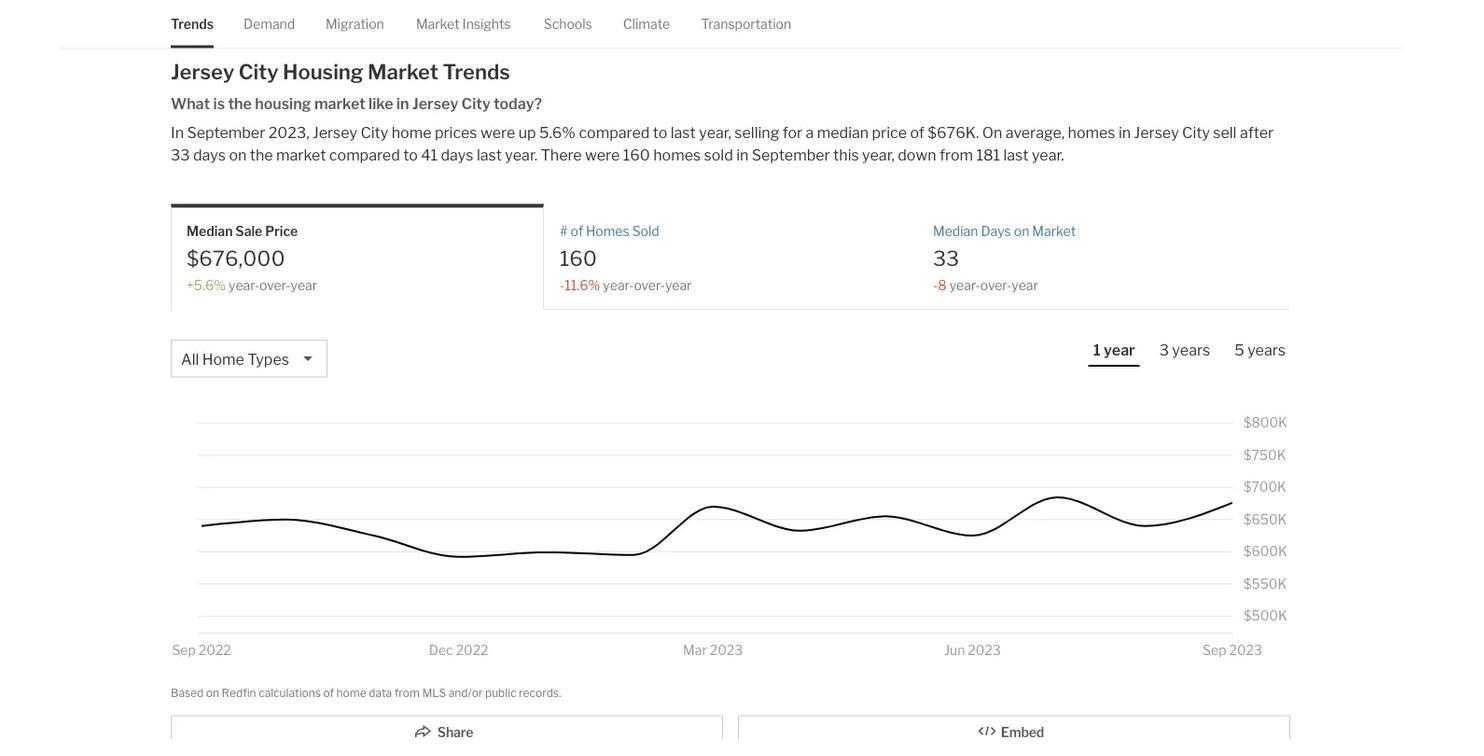 Task type: vqa. For each thing, say whether or not it's contained in the screenshot.
the 3 years BUTTON
yes



Task type: describe. For each thing, give the bounding box(es) containing it.
insights
[[462, 16, 511, 32]]

market insights
[[416, 16, 511, 32]]

for
[[783, 123, 803, 142]]

market insights link
[[416, 0, 511, 48]]

home
[[202, 350, 244, 368]]

city left sell
[[1182, 123, 1210, 142]]

160 inside # of homes sold 160 -11.6% year-over-year
[[560, 245, 597, 271]]

year inside button
[[1104, 341, 1135, 359]]

jersey down what is the housing market like in jersey city today?
[[313, 123, 357, 142]]

sell
[[1213, 123, 1237, 142]]

after
[[1240, 123, 1274, 142]]

years for 5 years
[[1248, 341, 1286, 359]]

in
[[171, 123, 184, 142]]

on
[[982, 123, 1002, 142]]

8
[[938, 277, 947, 293]]

2 vertical spatial on
[[206, 686, 219, 699]]

year inside median sale price $676,000 +5.6% year-over-year
[[291, 277, 317, 293]]

housing
[[255, 94, 311, 113]]

transportation
[[701, 16, 791, 32]]

year inside # of homes sold 160 -11.6% year-over-year
[[665, 277, 692, 293]]

public
[[485, 686, 517, 699]]

data
[[369, 686, 392, 699]]

0 horizontal spatial in
[[396, 94, 409, 113]]

over- inside median sale price $676,000 +5.6% year-over-year
[[260, 277, 291, 293]]

0 vertical spatial year,
[[699, 123, 731, 142]]

2 horizontal spatial in
[[1119, 123, 1131, 142]]

over- for 33
[[981, 277, 1012, 293]]

sale
[[235, 223, 262, 239]]

what is the housing market like in jersey city today?
[[171, 94, 542, 113]]

jersey up prices
[[412, 94, 458, 113]]

calculations
[[259, 686, 321, 699]]

schools link
[[544, 0, 592, 48]]

a
[[806, 123, 814, 142]]

price
[[265, 223, 298, 239]]

and/or
[[449, 686, 483, 699]]

over- for 160
[[634, 277, 665, 293]]

2 days from the left
[[441, 146, 474, 164]]

#
[[560, 223, 568, 239]]

- for 160
[[560, 277, 565, 293]]

records.
[[519, 686, 561, 699]]

0 horizontal spatial of
[[323, 686, 334, 699]]

schools
[[544, 16, 592, 32]]

from inside in september 2023, jersey city home prices were up 5.6% compared to last year, selling for a median price of $676k. on average, homes in jersey city sell after 33 days on the market compared to 41 days last year. there were 160 homes sold in september this year, down from 181 last year.
[[940, 146, 973, 164]]

181
[[976, 146, 1000, 164]]

0 vertical spatial the
[[228, 94, 252, 113]]

jersey left sell
[[1134, 123, 1179, 142]]

0 horizontal spatial compared
[[329, 146, 400, 164]]

2023,
[[268, 123, 309, 142]]

5 years button
[[1230, 340, 1291, 365]]

demand link
[[244, 0, 295, 48]]

median for $676,000
[[187, 223, 233, 239]]

based on redfin calculations of home data from mls and/or public records.
[[171, 686, 561, 699]]

year- inside median sale price $676,000 +5.6% year-over-year
[[229, 277, 260, 293]]

$676k.
[[928, 123, 979, 142]]

1 days from the left
[[193, 146, 226, 164]]

median sale price $676,000 +5.6% year-over-year
[[187, 223, 317, 293]]

this
[[833, 146, 859, 164]]

0 vertical spatial trends
[[171, 16, 214, 32]]

33 inside 'median days on market 33 -8 year-over-year'
[[933, 245, 959, 271]]

1 horizontal spatial last
[[671, 123, 696, 142]]

market inside in september 2023, jersey city home prices were up 5.6% compared to last year, selling for a median price of $676k. on average, homes in jersey city sell after 33 days on the market compared to 41 days last year. there were 160 homes sold in september this year, down from 181 last year.
[[276, 146, 326, 164]]

1
[[1093, 341, 1101, 359]]

- for 33
[[933, 277, 938, 293]]

# of homes sold 160 -11.6% year-over-year
[[560, 223, 692, 293]]

1 horizontal spatial trends
[[443, 59, 510, 84]]

home for data
[[336, 686, 366, 699]]

+5.6%
[[187, 277, 226, 293]]

year inside 'median days on market 33 -8 year-over-year'
[[1012, 277, 1038, 293]]

jersey city housing market trends
[[171, 59, 510, 84]]

home for prices
[[392, 123, 432, 142]]

2 horizontal spatial last
[[1004, 146, 1029, 164]]



Task type: locate. For each thing, give the bounding box(es) containing it.
1 vertical spatial compared
[[329, 146, 400, 164]]

were right there
[[585, 146, 620, 164]]

1 horizontal spatial years
[[1248, 341, 1286, 359]]

over- down '$676,000'
[[260, 277, 291, 293]]

1 horizontal spatial were
[[585, 146, 620, 164]]

3 year- from the left
[[950, 277, 981, 293]]

jersey
[[171, 59, 234, 84], [412, 94, 458, 113], [313, 123, 357, 142], [1134, 123, 1179, 142]]

2 vertical spatial in
[[736, 146, 749, 164]]

year- right the 8
[[950, 277, 981, 293]]

the inside in september 2023, jersey city home prices were up 5.6% compared to last year, selling for a median price of $676k. on average, homes in jersey city sell after 33 days on the market compared to 41 days last year. there were 160 homes sold in september this year, down from 181 last year.
[[250, 146, 273, 164]]

today?
[[494, 94, 542, 113]]

3 years button
[[1155, 340, 1215, 365]]

0 horizontal spatial to
[[403, 146, 418, 164]]

trends down 'insights'
[[443, 59, 510, 84]]

- inside 'median days on market 33 -8 year-over-year'
[[933, 277, 938, 293]]

were
[[481, 123, 515, 142], [585, 146, 620, 164]]

0 vertical spatial on
[[229, 146, 247, 164]]

in september 2023, jersey city home prices were up 5.6% compared to last year, selling for a median price of $676k. on average, homes in jersey city sell after 33 days on the market compared to 41 days last year. there were 160 homes sold in september this year, down from 181 last year.
[[171, 123, 1274, 164]]

of up down
[[910, 123, 925, 142]]

over-
[[260, 277, 291, 293], [634, 277, 665, 293], [981, 277, 1012, 293]]

1 horizontal spatial compared
[[579, 123, 650, 142]]

trends
[[171, 16, 214, 32], [443, 59, 510, 84]]

to
[[653, 123, 667, 142], [403, 146, 418, 164]]

migration link
[[326, 0, 384, 48]]

5
[[1235, 341, 1244, 359]]

2 over- from the left
[[634, 277, 665, 293]]

year- right "11.6%"
[[603, 277, 634, 293]]

types
[[248, 350, 289, 368]]

on inside 'median days on market 33 -8 year-over-year'
[[1014, 223, 1030, 239]]

1 vertical spatial of
[[571, 223, 583, 239]]

market for jersey city housing market trends
[[368, 59, 439, 84]]

0 horizontal spatial homes
[[653, 146, 701, 164]]

homes right average,
[[1068, 123, 1116, 142]]

1 years from the left
[[1172, 341, 1210, 359]]

the right is
[[228, 94, 252, 113]]

market inside 'median days on market 33 -8 year-over-year'
[[1032, 223, 1076, 239]]

0 horizontal spatial 160
[[560, 245, 597, 271]]

year, up sold
[[699, 123, 731, 142]]

homes
[[586, 223, 630, 239]]

home left data
[[336, 686, 366, 699]]

0 vertical spatial were
[[481, 123, 515, 142]]

1 vertical spatial market
[[368, 59, 439, 84]]

down
[[898, 146, 936, 164]]

160 right there
[[623, 146, 650, 164]]

mls
[[422, 686, 446, 699]]

days
[[981, 223, 1011, 239]]

1 horizontal spatial home
[[392, 123, 432, 142]]

sold
[[704, 146, 733, 164]]

year- for 160
[[603, 277, 634, 293]]

september
[[187, 123, 265, 142], [752, 146, 830, 164]]

1 horizontal spatial -
[[933, 277, 938, 293]]

in right sold
[[736, 146, 749, 164]]

11.6%
[[565, 277, 600, 293]]

years
[[1172, 341, 1210, 359], [1248, 341, 1286, 359]]

2 median from the left
[[933, 223, 978, 239]]

2 horizontal spatial over-
[[981, 277, 1012, 293]]

migration
[[326, 16, 384, 32]]

market down 2023,
[[276, 146, 326, 164]]

year- inside # of homes sold 160 -11.6% year-over-year
[[603, 277, 634, 293]]

1 year. from the left
[[505, 146, 538, 164]]

market up like
[[368, 59, 439, 84]]

city up prices
[[462, 94, 491, 113]]

1 horizontal spatial homes
[[1068, 123, 1116, 142]]

years right 3
[[1172, 341, 1210, 359]]

median left days
[[933, 223, 978, 239]]

on
[[229, 146, 247, 164], [1014, 223, 1030, 239], [206, 686, 219, 699]]

0 horizontal spatial last
[[477, 146, 502, 164]]

1 median from the left
[[187, 223, 233, 239]]

like
[[369, 94, 393, 113]]

average,
[[1006, 123, 1065, 142]]

redfin
[[222, 686, 256, 699]]

1 vertical spatial on
[[1014, 223, 1030, 239]]

160
[[623, 146, 650, 164], [560, 245, 597, 271]]

on inside in september 2023, jersey city home prices were up 5.6% compared to last year, selling for a median price of $676k. on average, homes in jersey city sell after 33 days on the market compared to 41 days last year. there were 160 homes sold in september this year, down from 181 last year.
[[229, 146, 247, 164]]

jersey up what
[[171, 59, 234, 84]]

year- down '$676,000'
[[229, 277, 260, 293]]

1 vertical spatial homes
[[653, 146, 701, 164]]

years inside 3 years 'button'
[[1172, 341, 1210, 359]]

home up 41
[[392, 123, 432, 142]]

sold
[[632, 223, 659, 239]]

home inside in september 2023, jersey city home prices were up 5.6% compared to last year, selling for a median price of $676k. on average, homes in jersey city sell after 33 days on the market compared to 41 days last year. there were 160 homes sold in september this year, down from 181 last year.
[[392, 123, 432, 142]]

1 vertical spatial trends
[[443, 59, 510, 84]]

0 horizontal spatial september
[[187, 123, 265, 142]]

demand
[[244, 16, 295, 32]]

there
[[541, 146, 582, 164]]

0 horizontal spatial median
[[187, 223, 233, 239]]

in right average,
[[1119, 123, 1131, 142]]

from down $676k.
[[940, 146, 973, 164]]

median inside median sale price $676,000 +5.6% year-over-year
[[187, 223, 233, 239]]

selling
[[735, 123, 779, 142]]

0 horizontal spatial on
[[206, 686, 219, 699]]

last left the selling
[[671, 123, 696, 142]]

0 vertical spatial in
[[396, 94, 409, 113]]

0 vertical spatial 160
[[623, 146, 650, 164]]

1 vertical spatial were
[[585, 146, 620, 164]]

in
[[396, 94, 409, 113], [1119, 123, 1131, 142], [736, 146, 749, 164]]

1 vertical spatial 33
[[933, 245, 959, 271]]

1 vertical spatial september
[[752, 146, 830, 164]]

33 up the 8
[[933, 245, 959, 271]]

160 inside in september 2023, jersey city home prices were up 5.6% compared to last year, selling for a median price of $676k. on average, homes in jersey city sell after 33 days on the market compared to 41 days last year. there were 160 homes sold in september this year, down from 181 last year.
[[623, 146, 650, 164]]

3 years
[[1160, 341, 1210, 359]]

0 horizontal spatial years
[[1172, 341, 1210, 359]]

market right days
[[1032, 223, 1076, 239]]

the down 2023,
[[250, 146, 273, 164]]

1 horizontal spatial from
[[940, 146, 973, 164]]

market left 'insights'
[[416, 16, 460, 32]]

compared
[[579, 123, 650, 142], [329, 146, 400, 164]]

were left up
[[481, 123, 515, 142]]

0 vertical spatial compared
[[579, 123, 650, 142]]

is
[[213, 94, 225, 113]]

1 horizontal spatial 160
[[623, 146, 650, 164]]

year. down average,
[[1032, 146, 1064, 164]]

0 vertical spatial of
[[910, 123, 925, 142]]

0 vertical spatial home
[[392, 123, 432, 142]]

prices
[[435, 123, 477, 142]]

1 horizontal spatial year,
[[862, 146, 895, 164]]

last down prices
[[477, 146, 502, 164]]

2 vertical spatial market
[[1032, 223, 1076, 239]]

0 horizontal spatial over-
[[260, 277, 291, 293]]

1 horizontal spatial year-
[[603, 277, 634, 293]]

years for 3 years
[[1172, 341, 1210, 359]]

0 vertical spatial market
[[416, 16, 460, 32]]

trends left demand
[[171, 16, 214, 32]]

1 vertical spatial market
[[276, 146, 326, 164]]

years inside 5 years button
[[1248, 341, 1286, 359]]

2 horizontal spatial on
[[1014, 223, 1030, 239]]

in right like
[[396, 94, 409, 113]]

median
[[817, 123, 869, 142]]

$676,000
[[187, 245, 285, 271]]

housing
[[283, 59, 363, 84]]

2 year- from the left
[[603, 277, 634, 293]]

1 horizontal spatial september
[[752, 146, 830, 164]]

0 horizontal spatial days
[[193, 146, 226, 164]]

from right data
[[394, 686, 420, 699]]

city down like
[[361, 123, 388, 142]]

of right calculations
[[323, 686, 334, 699]]

homes left sold
[[653, 146, 701, 164]]

1 vertical spatial year,
[[862, 146, 895, 164]]

1 vertical spatial from
[[394, 686, 420, 699]]

of inside in september 2023, jersey city home prices were up 5.6% compared to last year, selling for a median price of $676k. on average, homes in jersey city sell after 33 days on the market compared to 41 days last year. there were 160 homes sold in september this year, down from 181 last year.
[[910, 123, 925, 142]]

of right "#"
[[571, 223, 583, 239]]

over- inside 'median days on market 33 -8 year-over-year'
[[981, 277, 1012, 293]]

2 horizontal spatial of
[[910, 123, 925, 142]]

the
[[228, 94, 252, 113], [250, 146, 273, 164]]

0 vertical spatial from
[[940, 146, 973, 164]]

0 horizontal spatial 33
[[171, 146, 190, 164]]

2 horizontal spatial year-
[[950, 277, 981, 293]]

1 horizontal spatial on
[[229, 146, 247, 164]]

market
[[416, 16, 460, 32], [368, 59, 439, 84], [1032, 223, 1076, 239]]

0 horizontal spatial home
[[336, 686, 366, 699]]

0 horizontal spatial trends
[[171, 16, 214, 32]]

3
[[1160, 341, 1169, 359]]

all
[[181, 350, 199, 368]]

0 horizontal spatial year.
[[505, 146, 538, 164]]

all home types
[[181, 350, 289, 368]]

0 vertical spatial 33
[[171, 146, 190, 164]]

0 horizontal spatial year-
[[229, 277, 260, 293]]

1 vertical spatial to
[[403, 146, 418, 164]]

based
[[171, 686, 204, 699]]

last right '181'
[[1004, 146, 1029, 164]]

of inside # of homes sold 160 -11.6% year-over-year
[[571, 223, 583, 239]]

2 years from the left
[[1248, 341, 1286, 359]]

year,
[[699, 123, 731, 142], [862, 146, 895, 164]]

1 horizontal spatial of
[[571, 223, 583, 239]]

5 years
[[1235, 341, 1286, 359]]

median
[[187, 223, 233, 239], [933, 223, 978, 239]]

2 vertical spatial of
[[323, 686, 334, 699]]

days down is
[[193, 146, 226, 164]]

days down prices
[[441, 146, 474, 164]]

1 over- from the left
[[260, 277, 291, 293]]

city up the housing on the top left of the page
[[239, 59, 279, 84]]

year
[[291, 277, 317, 293], [665, 277, 692, 293], [1012, 277, 1038, 293], [1104, 341, 1135, 359]]

0 vertical spatial september
[[187, 123, 265, 142]]

5.6%
[[539, 123, 576, 142]]

2 year. from the left
[[1032, 146, 1064, 164]]

0 horizontal spatial -
[[560, 277, 565, 293]]

over- down days
[[981, 277, 1012, 293]]

price
[[872, 123, 907, 142]]

climate
[[623, 16, 670, 32]]

transportation link
[[701, 0, 791, 48]]

1 horizontal spatial over-
[[634, 277, 665, 293]]

over- down sold
[[634, 277, 665, 293]]

3 over- from the left
[[981, 277, 1012, 293]]

1 vertical spatial the
[[250, 146, 273, 164]]

0 vertical spatial to
[[653, 123, 667, 142]]

160 up "11.6%"
[[560, 245, 597, 271]]

33
[[171, 146, 190, 164], [933, 245, 959, 271]]

1 year button
[[1089, 340, 1140, 367]]

0 horizontal spatial were
[[481, 123, 515, 142]]

1 - from the left
[[560, 277, 565, 293]]

what
[[171, 94, 210, 113]]

1 vertical spatial home
[[336, 686, 366, 699]]

1 horizontal spatial in
[[736, 146, 749, 164]]

over- inside # of homes sold 160 -11.6% year-over-year
[[634, 277, 665, 293]]

1 horizontal spatial year.
[[1032, 146, 1064, 164]]

0 vertical spatial homes
[[1068, 123, 1116, 142]]

1 horizontal spatial days
[[441, 146, 474, 164]]

median days on market 33 -8 year-over-year
[[933, 223, 1076, 293]]

year- for 33
[[950, 277, 981, 293]]

1 horizontal spatial to
[[653, 123, 667, 142]]

median up '$676,000'
[[187, 223, 233, 239]]

1 vertical spatial in
[[1119, 123, 1131, 142]]

33 down in
[[171, 146, 190, 164]]

of
[[910, 123, 925, 142], [571, 223, 583, 239], [323, 686, 334, 699]]

up
[[519, 123, 536, 142]]

september down is
[[187, 123, 265, 142]]

homes
[[1068, 123, 1116, 142], [653, 146, 701, 164]]

1 horizontal spatial median
[[933, 223, 978, 239]]

market inside market insights link
[[416, 16, 460, 32]]

41
[[421, 146, 438, 164]]

market for median days on market 33 -8 year-over-year
[[1032, 223, 1076, 239]]

median for 33
[[933, 223, 978, 239]]

from
[[940, 146, 973, 164], [394, 686, 420, 699]]

market down jersey city housing market trends
[[314, 94, 366, 113]]

1 year- from the left
[[229, 277, 260, 293]]

0 horizontal spatial from
[[394, 686, 420, 699]]

city
[[239, 59, 279, 84], [462, 94, 491, 113], [361, 123, 388, 142], [1182, 123, 1210, 142]]

median inside 'median days on market 33 -8 year-over-year'
[[933, 223, 978, 239]]

1 horizontal spatial 33
[[933, 245, 959, 271]]

0 horizontal spatial year,
[[699, 123, 731, 142]]

- inside # of homes sold 160 -11.6% year-over-year
[[560, 277, 565, 293]]

1 vertical spatial 160
[[560, 245, 597, 271]]

33 inside in september 2023, jersey city home prices were up 5.6% compared to last year, selling for a median price of $676k. on average, homes in jersey city sell after 33 days on the market compared to 41 days last year. there were 160 homes sold in september this year, down from 181 last year.
[[171, 146, 190, 164]]

years right 5 at the top right of the page
[[1248, 341, 1286, 359]]

year. down up
[[505, 146, 538, 164]]

trends link
[[171, 0, 214, 48]]

september down for
[[752, 146, 830, 164]]

1 year
[[1093, 341, 1135, 359]]

0 vertical spatial market
[[314, 94, 366, 113]]

year.
[[505, 146, 538, 164], [1032, 146, 1064, 164]]

days
[[193, 146, 226, 164], [441, 146, 474, 164]]

compared right the 5.6%
[[579, 123, 650, 142]]

year- inside 'median days on market 33 -8 year-over-year'
[[950, 277, 981, 293]]

year, down price
[[862, 146, 895, 164]]

compared down what is the housing market like in jersey city today?
[[329, 146, 400, 164]]

2 - from the left
[[933, 277, 938, 293]]

climate link
[[623, 0, 670, 48]]



